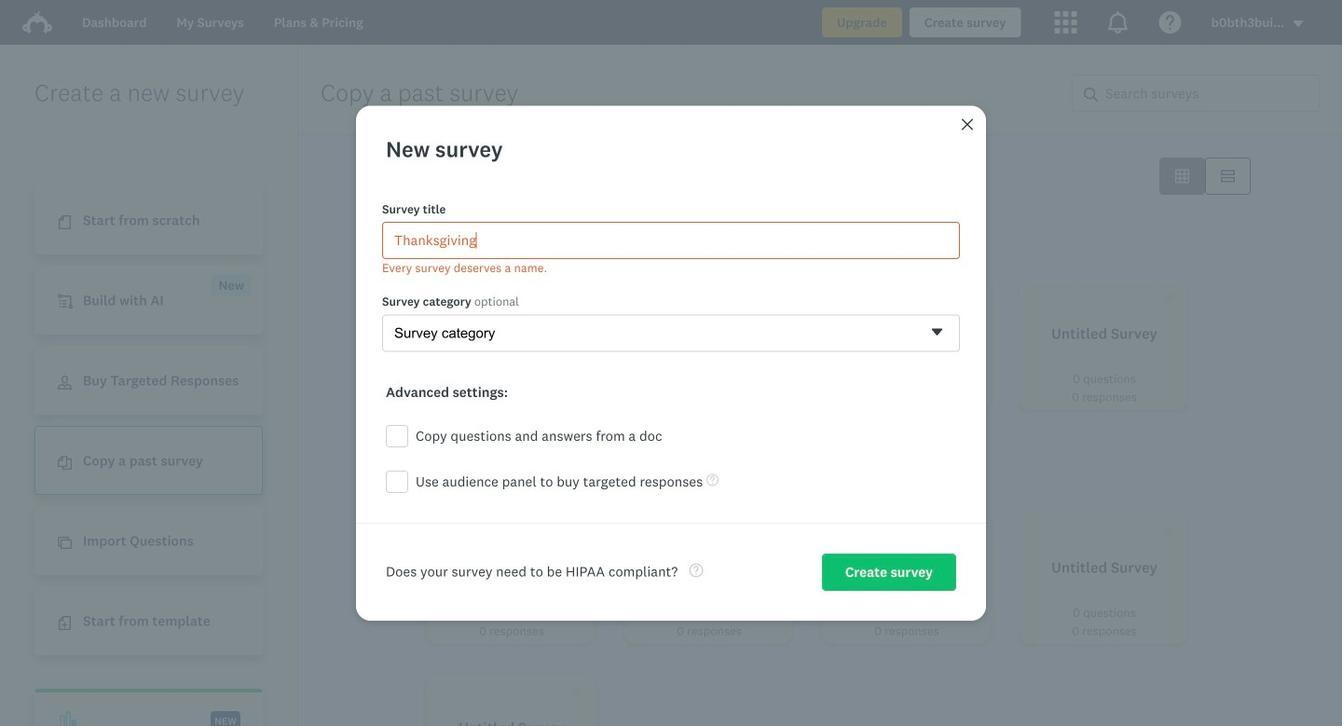 Task type: describe. For each thing, give the bounding box(es) containing it.
0 horizontal spatial starfilled image
[[569, 525, 583, 539]]

Search surveys field
[[1098, 75, 1319, 111]]

search image
[[1084, 87, 1098, 101]]

2 brand logo image from the top
[[22, 11, 52, 34]]

user image
[[58, 376, 72, 390]]

1 brand logo image from the top
[[22, 7, 52, 37]]

documentplus image
[[58, 616, 72, 630]]

notification center icon image
[[1107, 11, 1129, 34]]

1 horizontal spatial starfilled image
[[767, 525, 781, 539]]

document image
[[58, 216, 72, 229]]



Task type: locate. For each thing, give the bounding box(es) containing it.
grid image
[[1175, 169, 1189, 183]]

1 vertical spatial help image
[[689, 563, 703, 577]]

products icon image
[[1055, 11, 1077, 34], [1055, 11, 1077, 34]]

0 horizontal spatial starfilled image
[[569, 685, 583, 699]]

documentclone image
[[58, 456, 72, 470]]

1 horizontal spatial starfilled image
[[965, 525, 979, 539]]

1 horizontal spatial help image
[[707, 474, 719, 486]]

close image
[[960, 117, 975, 132]]

help image
[[707, 474, 719, 486], [689, 563, 703, 577]]

brand logo image
[[22, 7, 52, 37], [22, 11, 52, 34]]

starfilled image
[[965, 525, 979, 539], [1162, 525, 1176, 539], [569, 685, 583, 699]]

Survey name field
[[382, 222, 960, 259]]

0 vertical spatial help image
[[707, 474, 719, 486]]

2 horizontal spatial starfilled image
[[1162, 525, 1176, 539]]

dialog
[[356, 106, 986, 620]]

close image
[[962, 119, 973, 130]]

2 horizontal spatial starfilled image
[[1162, 291, 1176, 305]]

starfilled image
[[1162, 291, 1176, 305], [569, 525, 583, 539], [767, 525, 781, 539]]

dropdown arrow icon image
[[1292, 17, 1305, 30], [1293, 20, 1303, 27]]

clone image
[[58, 536, 72, 550]]

textboxmultiple image
[[1221, 169, 1235, 183]]

0 horizontal spatial help image
[[689, 563, 703, 577]]

help icon image
[[1159, 11, 1181, 34]]



Task type: vqa. For each thing, say whether or not it's contained in the screenshot.
Folders icon at the bottom right
no



